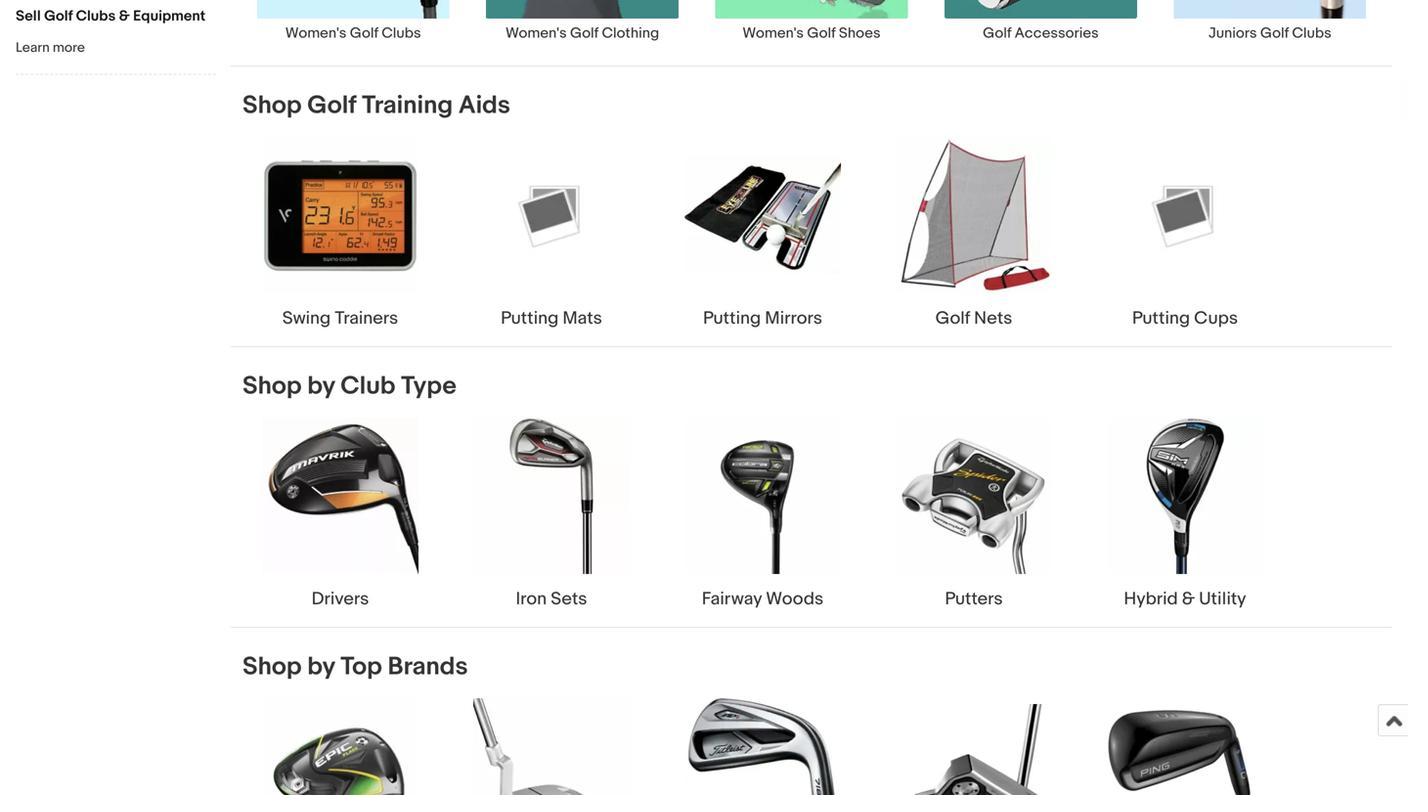 Task type: describe. For each thing, give the bounding box(es) containing it.
women's for women's golf clubs
[[285, 24, 347, 42]]

1 vertical spatial &
[[1183, 588, 1196, 610]]

clubs for sell golf clubs & equipment
[[76, 7, 116, 25]]

women's for women's golf clothing
[[506, 24, 567, 42]]

mats
[[563, 308, 603, 329]]

women's golf clothing link
[[468, 0, 697, 42]]

swing trainers link
[[243, 137, 438, 331]]

callaway image
[[262, 698, 419, 795]]

woods
[[766, 588, 824, 610]]

putting cups image
[[1147, 176, 1225, 254]]

shop by club type
[[243, 371, 457, 401]]

putters
[[945, 588, 1003, 610]]

shop for shop by club type
[[243, 371, 302, 401]]

putting for putting mirrors
[[703, 308, 761, 329]]

women's golf shoes
[[743, 24, 881, 42]]

more
[[53, 40, 85, 56]]

women's golf shoes link
[[697, 0, 927, 42]]

golf for shop golf training aids
[[307, 90, 356, 121]]

drivers
[[312, 588, 369, 610]]

by for club
[[307, 371, 335, 401]]

golf left accessories
[[983, 24, 1012, 42]]

sets
[[551, 588, 588, 610]]

putting mirrors
[[703, 308, 823, 329]]

swing trainers image
[[262, 137, 419, 293]]

ping image
[[1108, 698, 1264, 795]]

putting cups link
[[1088, 137, 1284, 331]]

aids
[[459, 90, 511, 121]]

putting mats image
[[513, 176, 591, 254]]

training
[[362, 90, 453, 121]]

putters link
[[877, 418, 1072, 611]]

fairway woods image
[[685, 418, 841, 574]]

women's golf clubs link
[[239, 0, 468, 42]]

women's golf clubs
[[285, 24, 421, 42]]

golf for women's golf shoes
[[808, 24, 836, 42]]

titleist image
[[685, 698, 841, 795]]

golf accessories
[[983, 24, 1099, 42]]

utility
[[1200, 588, 1247, 610]]

iron sets link
[[454, 418, 650, 611]]

shop by top brands
[[243, 652, 468, 682]]

juniors golf clubs link
[[1156, 0, 1385, 42]]

clubs for women's golf clubs
[[382, 24, 421, 42]]

fairway woods
[[702, 588, 824, 610]]

putting mats
[[501, 308, 603, 329]]

golf nets image
[[896, 137, 1053, 293]]

putting mirrors link
[[665, 137, 861, 331]]

swing
[[282, 308, 331, 329]]

learn
[[16, 40, 50, 56]]

drivers link
[[243, 418, 438, 611]]

golf for sell golf clubs & equipment
[[44, 7, 73, 25]]

golf nets
[[936, 308, 1013, 329]]

cups
[[1195, 308, 1239, 329]]



Task type: locate. For each thing, give the bounding box(es) containing it.
shop
[[243, 90, 302, 121], [243, 371, 302, 401], [243, 652, 302, 682]]

hybrid & utility
[[1125, 588, 1247, 610]]

putting left mats
[[501, 308, 559, 329]]

golf left nets
[[936, 308, 971, 329]]

2 horizontal spatial women's
[[743, 24, 804, 42]]

0 horizontal spatial putting
[[501, 308, 559, 329]]

list containing women's golf clubs
[[231, 0, 1393, 65]]

putting mirrors image
[[685, 156, 841, 274]]

1 horizontal spatial women's
[[506, 24, 567, 42]]

putting inside putting cups 'link'
[[1133, 308, 1191, 329]]

women's inside 'women's golf shoes' link
[[743, 24, 804, 42]]

type
[[401, 371, 457, 401]]

putting for putting mats
[[501, 308, 559, 329]]

golf right juniors
[[1261, 24, 1290, 42]]

clubs right juniors
[[1293, 24, 1332, 42]]

women's inside women's golf clubs link
[[285, 24, 347, 42]]

putting left mirrors
[[703, 308, 761, 329]]

golf
[[44, 7, 73, 25], [350, 24, 379, 42], [570, 24, 599, 42], [808, 24, 836, 42], [983, 24, 1012, 42], [1261, 24, 1290, 42], [307, 90, 356, 121], [936, 308, 971, 329]]

golf down 'women's golf clubs'
[[307, 90, 356, 121]]

swing trainers
[[282, 308, 398, 329]]

putting left the 'cups'
[[1133, 308, 1191, 329]]

putting for putting cups
[[1133, 308, 1191, 329]]

fairway
[[702, 588, 762, 610]]

2 by from the top
[[307, 652, 335, 682]]

1 vertical spatial by
[[307, 652, 335, 682]]

clubs up the training
[[382, 24, 421, 42]]

women's up aids
[[506, 24, 567, 42]]

women's inside the women's golf clothing link
[[506, 24, 567, 42]]

shop for shop by top brands
[[243, 652, 302, 682]]

brands
[[388, 652, 468, 682]]

2 shop from the top
[[243, 371, 302, 401]]

by for top
[[307, 652, 335, 682]]

0 vertical spatial &
[[119, 7, 130, 25]]

1 horizontal spatial &
[[1183, 588, 1196, 610]]

golf left clothing
[[570, 24, 599, 42]]

1 women's from the left
[[285, 24, 347, 42]]

taylormade image
[[474, 698, 630, 795]]

golf for women's golf clothing
[[570, 24, 599, 42]]

juniors
[[1209, 24, 1258, 42]]

nets
[[975, 308, 1013, 329]]

women's up 'shop golf training aids'
[[285, 24, 347, 42]]

&
[[119, 7, 130, 25], [1183, 588, 1196, 610]]

putting inside putting mats link
[[501, 308, 559, 329]]

learn more
[[16, 40, 85, 56]]

2 horizontal spatial clubs
[[1293, 24, 1332, 42]]

hybrid & utility link
[[1088, 418, 1284, 611]]

drivers image
[[262, 418, 419, 574]]

by left top
[[307, 652, 335, 682]]

clubs
[[76, 7, 116, 25], [382, 24, 421, 42], [1293, 24, 1332, 42]]

& left utility
[[1183, 588, 1196, 610]]

2 vertical spatial shop
[[243, 652, 302, 682]]

1 putting from the left
[[501, 308, 559, 329]]

3 putting from the left
[[1133, 308, 1191, 329]]

hybrid & utility image
[[1108, 418, 1264, 574]]

women's left shoes
[[743, 24, 804, 42]]

clubs inside women's golf clubs link
[[382, 24, 421, 42]]

list
[[231, 0, 1393, 65]]

putting inside 'putting mirrors' link
[[703, 308, 761, 329]]

by
[[307, 371, 335, 401], [307, 652, 335, 682]]

0 vertical spatial shop
[[243, 90, 302, 121]]

clubs up the learn more link
[[76, 7, 116, 25]]

women's
[[285, 24, 347, 42], [506, 24, 567, 42], [743, 24, 804, 42]]

golf for juniors golf clubs
[[1261, 24, 1290, 42]]

iron sets
[[516, 588, 588, 610]]

hybrid
[[1125, 588, 1179, 610]]

equipment
[[133, 7, 206, 25]]

learn more link
[[16, 40, 216, 58]]

shop golf training aids
[[243, 90, 511, 121]]

0 vertical spatial by
[[307, 371, 335, 401]]

golf for women's golf clubs
[[350, 24, 379, 42]]

by left club
[[307, 371, 335, 401]]

sell golf clubs & equipment
[[16, 7, 206, 25]]

mirrors
[[765, 308, 823, 329]]

women's golf clothing
[[506, 24, 660, 42]]

0 horizontal spatial women's
[[285, 24, 347, 42]]

club
[[341, 371, 396, 401]]

3 women's from the left
[[743, 24, 804, 42]]

0 horizontal spatial clubs
[[76, 7, 116, 25]]

golf accessories link
[[927, 0, 1156, 42]]

accessories
[[1015, 24, 1099, 42]]

top
[[341, 652, 382, 682]]

1 horizontal spatial putting
[[703, 308, 761, 329]]

0 horizontal spatial &
[[119, 7, 130, 25]]

putting cups
[[1133, 308, 1239, 329]]

fairway woods link
[[665, 418, 861, 611]]

clubs inside juniors golf clubs link
[[1293, 24, 1332, 42]]

putters image
[[896, 418, 1053, 574]]

golf up 'shop golf training aids'
[[350, 24, 379, 42]]

& up the learn more link
[[119, 7, 130, 25]]

2 women's from the left
[[506, 24, 567, 42]]

3 shop from the top
[[243, 652, 302, 682]]

women's for women's golf shoes
[[743, 24, 804, 42]]

2 horizontal spatial putting
[[1133, 308, 1191, 329]]

scotty cameron image
[[896, 705, 1053, 795]]

juniors golf clubs
[[1209, 24, 1332, 42]]

1 shop from the top
[[243, 90, 302, 121]]

clothing
[[602, 24, 660, 42]]

shop for shop golf training aids
[[243, 90, 302, 121]]

golf nets link
[[877, 137, 1072, 331]]

iron
[[516, 588, 547, 610]]

iron sets image
[[474, 418, 630, 574]]

golf right sell
[[44, 7, 73, 25]]

putting
[[501, 308, 559, 329], [703, 308, 761, 329], [1133, 308, 1191, 329]]

2 putting from the left
[[703, 308, 761, 329]]

1 vertical spatial shop
[[243, 371, 302, 401]]

golf left shoes
[[808, 24, 836, 42]]

trainers
[[335, 308, 398, 329]]

sell
[[16, 7, 41, 25]]

clubs for juniors golf clubs
[[1293, 24, 1332, 42]]

1 by from the top
[[307, 371, 335, 401]]

putting mats link
[[454, 137, 650, 331]]

shoes
[[839, 24, 881, 42]]

1 horizontal spatial clubs
[[382, 24, 421, 42]]



Task type: vqa. For each thing, say whether or not it's contained in the screenshot.
CARTIER
no



